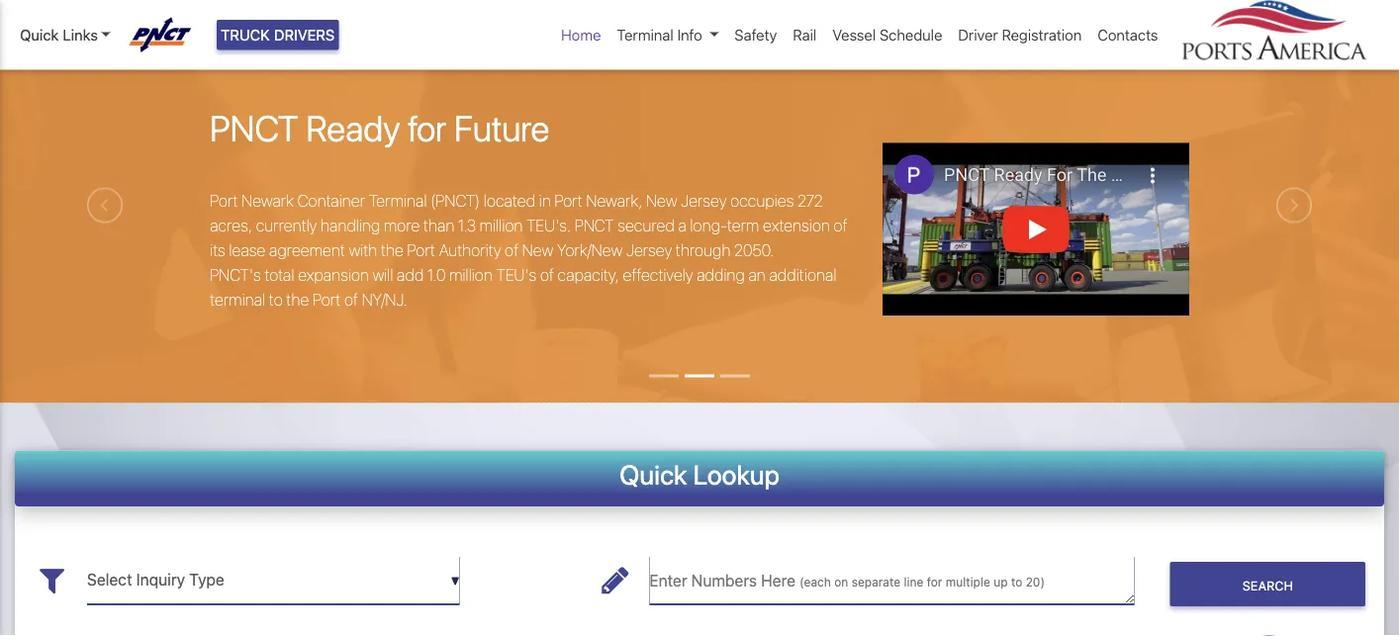 Task type: vqa. For each thing, say whether or not it's contained in the screenshot.
"TEU's."
yes



Task type: describe. For each thing, give the bounding box(es) containing it.
ready
[[306, 107, 400, 149]]

272
[[798, 192, 823, 211]]

than
[[423, 217, 455, 236]]

acres,
[[210, 217, 252, 236]]

quick links
[[20, 26, 98, 43]]

vessel
[[833, 26, 876, 43]]

teu's
[[496, 266, 537, 285]]

pnct ready for future
[[210, 107, 549, 149]]

through
[[676, 242, 731, 260]]

of down "expansion"
[[344, 291, 358, 310]]

(pnct)
[[431, 192, 480, 211]]

0 vertical spatial the
[[381, 242, 404, 260]]

its
[[210, 242, 225, 260]]

contacts
[[1098, 26, 1158, 43]]

truck drivers
[[221, 26, 335, 43]]

rail link
[[785, 16, 825, 54]]

home
[[561, 26, 601, 43]]

driver registration link
[[950, 16, 1090, 54]]

search
[[1243, 578, 1293, 593]]

terminal info link
[[609, 16, 727, 54]]

1 vertical spatial the
[[286, 291, 309, 310]]

line
[[904, 576, 924, 590]]

registration
[[1002, 26, 1082, 43]]

drivers
[[274, 26, 335, 43]]

pnct ready for future image
[[0, 8, 1399, 515]]

truck drivers link
[[217, 20, 339, 50]]

contacts link
[[1090, 16, 1166, 54]]

0 horizontal spatial pnct
[[210, 107, 299, 149]]

of up teu's
[[505, 242, 519, 260]]

port up add
[[407, 242, 435, 260]]

quick links link
[[20, 24, 111, 46]]

vessel schedule link
[[825, 16, 950, 54]]

port down "expansion"
[[313, 291, 341, 310]]

terminal info
[[617, 26, 702, 43]]

of right teu's
[[540, 266, 554, 285]]

newark
[[242, 192, 294, 211]]

pnct inside port newark container terminal (pnct) located in port newark, new jersey occupies 272 acres, currently handling more than 1.3 million teu's.                                 pnct secured a long-term extension of its lease agreement with the port authority of new york/new jersey through 2050. pnct's total expansion will add 1.0 million teu's of capacity,                                 effectively adding an additional terminal to the port of ny/nj.
[[575, 217, 614, 236]]

will
[[373, 266, 393, 285]]

1.0
[[427, 266, 446, 285]]

(each
[[800, 576, 831, 590]]

▼
[[451, 575, 460, 589]]

located
[[484, 192, 535, 211]]

pnct's
[[210, 266, 261, 285]]

term
[[727, 217, 759, 236]]

of right extension
[[834, 217, 848, 236]]

quick for quick lookup
[[620, 459, 687, 491]]

a
[[678, 217, 687, 236]]

agreement
[[269, 242, 345, 260]]

links
[[63, 26, 98, 43]]

expansion
[[298, 266, 369, 285]]

add
[[397, 266, 424, 285]]

search button
[[1170, 563, 1366, 607]]

lease
[[229, 242, 266, 260]]

driver registration
[[958, 26, 1082, 43]]

rail
[[793, 26, 817, 43]]

quick lookup
[[620, 459, 780, 491]]

schedule
[[880, 26, 942, 43]]

total
[[265, 266, 294, 285]]

truck
[[221, 26, 270, 43]]

an
[[748, 266, 766, 285]]

secured
[[618, 217, 675, 236]]

in
[[539, 192, 551, 211]]



Task type: locate. For each thing, give the bounding box(es) containing it.
None text field
[[87, 557, 460, 605]]

future
[[454, 107, 549, 149]]

terminal up more on the left of page
[[369, 192, 427, 211]]

currently
[[256, 217, 317, 236]]

0 vertical spatial jersey
[[681, 192, 727, 211]]

new up secured
[[646, 192, 677, 211]]

the
[[381, 242, 404, 260], [286, 291, 309, 310]]

quick for quick links
[[20, 26, 59, 43]]

to inside enter numbers here (each on separate line for multiple up to 20)
[[1011, 576, 1022, 590]]

safety
[[735, 26, 777, 43]]

ny/nj.
[[362, 291, 408, 310]]

terminal
[[617, 26, 674, 43], [369, 192, 427, 211]]

effectively
[[623, 266, 693, 285]]

0 horizontal spatial jersey
[[626, 242, 672, 260]]

0 vertical spatial to
[[269, 291, 283, 310]]

lookup
[[693, 459, 780, 491]]

to right 'up'
[[1011, 576, 1022, 590]]

quick
[[20, 26, 59, 43], [620, 459, 687, 491]]

pnct
[[210, 107, 299, 149], [575, 217, 614, 236]]

for inside enter numbers here (each on separate line for multiple up to 20)
[[927, 576, 942, 590]]

terminal inside port newark container terminal (pnct) located in port newark, new jersey occupies 272 acres, currently handling more than 1.3 million teu's.                                 pnct secured a long-term extension of its lease agreement with the port authority of new york/new jersey through 2050. pnct's total expansion will add 1.0 million teu's of capacity,                                 effectively adding an additional terminal to the port of ny/nj.
[[369, 192, 427, 211]]

quick left lookup at the bottom
[[620, 459, 687, 491]]

jersey up long-
[[681, 192, 727, 211]]

1 horizontal spatial quick
[[620, 459, 687, 491]]

0 vertical spatial pnct
[[210, 107, 299, 149]]

0 vertical spatial million
[[480, 217, 523, 236]]

jersey
[[681, 192, 727, 211], [626, 242, 672, 260]]

adding
[[697, 266, 745, 285]]

the down total
[[286, 291, 309, 310]]

quick inside quick links link
[[20, 26, 59, 43]]

port right 'in' at the top left of page
[[555, 192, 583, 211]]

0 vertical spatial quick
[[20, 26, 59, 43]]

driver
[[958, 26, 998, 43]]

million down located
[[480, 217, 523, 236]]

1 vertical spatial to
[[1011, 576, 1022, 590]]

for right the line at the bottom right of the page
[[927, 576, 942, 590]]

occupies
[[730, 192, 794, 211]]

separate
[[852, 576, 901, 590]]

new down teu's.
[[522, 242, 553, 260]]

vessel schedule
[[833, 26, 942, 43]]

1 vertical spatial pnct
[[575, 217, 614, 236]]

1 horizontal spatial the
[[381, 242, 404, 260]]

port newark container terminal (pnct) located in port newark, new jersey occupies 272 acres, currently handling more than 1.3 million teu's.                                 pnct secured a long-term extension of its lease agreement with the port authority of new york/new jersey through 2050. pnct's total expansion will add 1.0 million teu's of capacity,                                 effectively adding an additional terminal to the port of ny/nj.
[[210, 192, 848, 310]]

capacity,
[[558, 266, 619, 285]]

home link
[[553, 16, 609, 54]]

pnct up newark
[[210, 107, 299, 149]]

port up "acres,"
[[210, 192, 238, 211]]

million
[[480, 217, 523, 236], [449, 266, 493, 285]]

0 horizontal spatial quick
[[20, 26, 59, 43]]

terminal
[[210, 291, 265, 310]]

1 horizontal spatial new
[[646, 192, 677, 211]]

quick left links
[[20, 26, 59, 43]]

alert
[[0, 0, 1399, 8]]

0 horizontal spatial for
[[408, 107, 447, 149]]

new
[[646, 192, 677, 211], [522, 242, 553, 260]]

long-
[[690, 217, 727, 236]]

up
[[994, 576, 1008, 590]]

york/new
[[557, 242, 623, 260]]

to inside port newark container terminal (pnct) located in port newark, new jersey occupies 272 acres, currently handling more than 1.3 million teu's.                                 pnct secured a long-term extension of its lease agreement with the port authority of new york/new jersey through 2050. pnct's total expansion will add 1.0 million teu's of capacity,                                 effectively adding an additional terminal to the port of ny/nj.
[[269, 291, 283, 310]]

1 vertical spatial terminal
[[369, 192, 427, 211]]

None text field
[[649, 557, 1135, 605]]

for right ready
[[408, 107, 447, 149]]

safety link
[[727, 16, 785, 54]]

0 horizontal spatial terminal
[[369, 192, 427, 211]]

terminal left "info"
[[617, 26, 674, 43]]

20)
[[1026, 576, 1045, 590]]

0 horizontal spatial to
[[269, 291, 283, 310]]

1 vertical spatial quick
[[620, 459, 687, 491]]

1 horizontal spatial for
[[927, 576, 942, 590]]

1 vertical spatial million
[[449, 266, 493, 285]]

newark,
[[586, 192, 643, 211]]

0 vertical spatial terminal
[[617, 26, 674, 43]]

1 horizontal spatial to
[[1011, 576, 1022, 590]]

info
[[677, 26, 702, 43]]

million down authority
[[449, 266, 493, 285]]

here
[[761, 572, 796, 591]]

teu's.
[[527, 217, 571, 236]]

additional
[[769, 266, 837, 285]]

to down total
[[269, 291, 283, 310]]

0 vertical spatial new
[[646, 192, 677, 211]]

on
[[834, 576, 848, 590]]

enter
[[649, 572, 687, 591]]

pnct up york/new
[[575, 217, 614, 236]]

0 horizontal spatial new
[[522, 242, 553, 260]]

0 horizontal spatial the
[[286, 291, 309, 310]]

handling
[[321, 217, 380, 236]]

1 horizontal spatial pnct
[[575, 217, 614, 236]]

extension
[[763, 217, 830, 236]]

of
[[834, 217, 848, 236], [505, 242, 519, 260], [540, 266, 554, 285], [344, 291, 358, 310]]

more
[[384, 217, 420, 236]]

numbers
[[691, 572, 757, 591]]

2050.
[[734, 242, 774, 260]]

multiple
[[946, 576, 990, 590]]

1.3
[[458, 217, 476, 236]]

container
[[297, 192, 365, 211]]

to
[[269, 291, 283, 310], [1011, 576, 1022, 590]]

port
[[210, 192, 238, 211], [555, 192, 583, 211], [407, 242, 435, 260], [313, 291, 341, 310]]

1 horizontal spatial jersey
[[681, 192, 727, 211]]

1 vertical spatial jersey
[[626, 242, 672, 260]]

enter numbers here (each on separate line for multiple up to 20)
[[649, 572, 1045, 591]]

for
[[408, 107, 447, 149], [927, 576, 942, 590]]

1 vertical spatial for
[[927, 576, 942, 590]]

1 horizontal spatial terminal
[[617, 26, 674, 43]]

authority
[[439, 242, 501, 260]]

jersey down secured
[[626, 242, 672, 260]]

with
[[349, 242, 377, 260]]

1 vertical spatial new
[[522, 242, 553, 260]]

0 vertical spatial for
[[408, 107, 447, 149]]

the up will
[[381, 242, 404, 260]]



